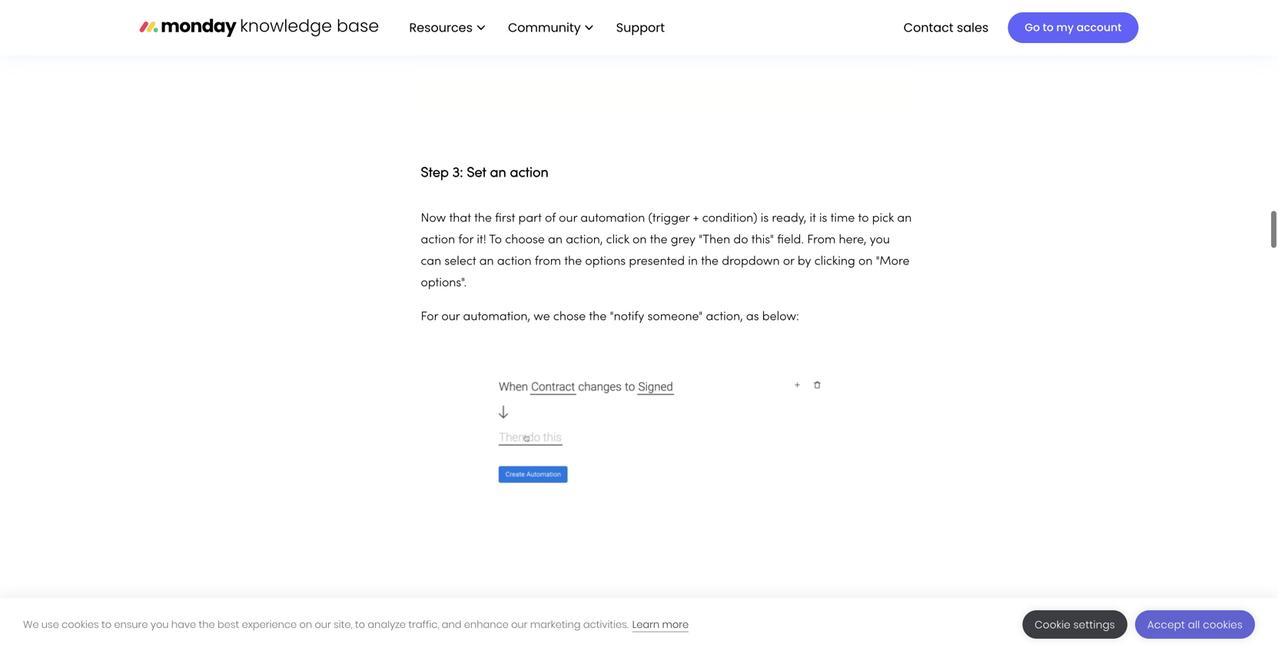 Task type: locate. For each thing, give the bounding box(es) containing it.
select
[[445, 245, 476, 257]]

on right experience
[[299, 618, 312, 632]]

my
[[1057, 20, 1074, 35]]

2 horizontal spatial on
[[859, 245, 873, 257]]

step
[[421, 156, 449, 169]]

2 is from the left
[[820, 202, 828, 214]]

cookies for use
[[62, 618, 99, 632]]

0 horizontal spatial action,
[[566, 224, 603, 235]]

now
[[421, 202, 446, 214]]

is right it
[[820, 202, 828, 214]]

1 vertical spatial action,
[[706, 301, 743, 312]]

(trigger
[[649, 202, 690, 214]]

0 horizontal spatial is
[[761, 202, 769, 214]]

set
[[467, 156, 487, 169]]

below:
[[763, 301, 800, 312]]

resources link
[[402, 14, 493, 41]]

cookies right all at the right of the page
[[1204, 618, 1243, 632]]

dialog
[[0, 598, 1279, 651]]

by
[[798, 245, 812, 257]]

action down now
[[421, 224, 455, 235]]

cookies right use
[[62, 618, 99, 632]]

list
[[394, 0, 677, 55]]

accept all cookies button
[[1136, 611, 1256, 639]]

1 horizontal spatial cookies
[[1204, 618, 1243, 632]]

cookie settings button
[[1023, 611, 1128, 639]]

1 horizontal spatial you
[[870, 224, 890, 235]]

action up part
[[510, 156, 549, 169]]

2 cookies from the left
[[1204, 618, 1243, 632]]

to left the pick
[[859, 202, 869, 214]]

action
[[510, 156, 549, 169], [421, 224, 455, 235], [497, 245, 532, 257]]

to
[[1043, 20, 1054, 35], [859, 202, 869, 214], [101, 618, 112, 632], [355, 618, 365, 632]]

1 vertical spatial action
[[421, 224, 455, 235]]

is
[[761, 202, 769, 214], [820, 202, 828, 214]]

"more
[[876, 245, 910, 257]]

time
[[831, 202, 855, 214]]

you left have on the bottom left of the page
[[151, 618, 169, 632]]

support link
[[609, 14, 677, 41], [616, 19, 670, 36]]

to inside "main" element
[[1043, 20, 1054, 35]]

action, inside now that the first part of our automation (trigger + condition) is ready, it is time to pick an action for it! to choose an action, click on the grey "then do this" field. from here, you can select an action from the options presented in the dropdown or by clicking on "more options".
[[566, 224, 603, 235]]

+
[[693, 202, 699, 214]]

action down choose
[[497, 245, 532, 257]]

clicking
[[815, 245, 856, 257]]

0 horizontal spatial cookies
[[62, 618, 99, 632]]

have
[[171, 618, 196, 632]]

action, left as
[[706, 301, 743, 312]]

contact sales
[[904, 19, 989, 36]]

you inside now that the first part of our automation (trigger + condition) is ready, it is time to pick an action for it! to choose an action, click on the grey "then do this" field. from here, you can select an action from the options presented in the dropdown or by clicking on "more options".
[[870, 224, 890, 235]]

enhance
[[464, 618, 509, 632]]

on right the click
[[633, 224, 647, 235]]

analyze
[[368, 618, 406, 632]]

cookies inside button
[[1204, 618, 1243, 632]]

the
[[474, 202, 492, 214], [650, 224, 668, 235], [565, 245, 582, 257], [701, 245, 719, 257], [589, 301, 607, 312], [199, 618, 215, 632]]

our
[[559, 202, 578, 214], [442, 301, 460, 312], [315, 618, 331, 632], [511, 618, 528, 632]]

1 vertical spatial you
[[151, 618, 169, 632]]

an
[[490, 156, 507, 169], [898, 202, 912, 214], [548, 224, 563, 235], [480, 245, 494, 257]]

on
[[633, 224, 647, 235], [859, 245, 873, 257], [299, 618, 312, 632]]

1 cookies from the left
[[62, 618, 99, 632]]

is up this"
[[761, 202, 769, 214]]

on down 'here,'
[[859, 245, 873, 257]]

you
[[870, 224, 890, 235], [151, 618, 169, 632]]

0 vertical spatial on
[[633, 224, 647, 235]]

3:
[[453, 156, 463, 169]]

automation
[[581, 202, 645, 214]]

you down the pick
[[870, 224, 890, 235]]

use
[[41, 618, 59, 632]]

0 vertical spatial action
[[510, 156, 549, 169]]

cookie settings
[[1035, 618, 1116, 632]]

field.
[[778, 224, 804, 235]]

condition)
[[703, 202, 758, 214]]

go
[[1025, 20, 1040, 35]]

can
[[421, 245, 442, 257]]

we
[[534, 301, 550, 312]]

you inside dialog
[[151, 618, 169, 632]]

2 vertical spatial action
[[497, 245, 532, 257]]

the right chose
[[589, 301, 607, 312]]

the up it!
[[474, 202, 492, 214]]

0 vertical spatial you
[[870, 224, 890, 235]]

main element
[[394, 0, 1139, 55]]

the left best
[[199, 618, 215, 632]]

the right the in
[[701, 245, 719, 257]]

pick
[[873, 202, 894, 214]]

go to my account link
[[1008, 12, 1139, 43]]

activities.
[[583, 618, 629, 632]]

for our automation, we chose the "notify someone" action, as below:
[[421, 301, 800, 312]]

contact
[[904, 19, 954, 36]]

our inside now that the first part of our automation (trigger + condition) is ready, it is time to pick an action for it! to choose an action, click on the grey "then do this" field. from here, you can select an action from the options presented in the dropdown or by clicking on "more options".
[[559, 202, 578, 214]]

from
[[808, 224, 836, 235]]

an right set
[[490, 156, 507, 169]]

community link
[[501, 14, 601, 41]]

cpt2112151530 1186x632.gif image
[[421, 329, 913, 592]]

an down of
[[548, 224, 563, 235]]

action,
[[566, 224, 603, 235], [706, 301, 743, 312]]

to left ensure
[[101, 618, 112, 632]]

0 horizontal spatial on
[[299, 618, 312, 632]]

to right go
[[1043, 20, 1054, 35]]

action, up options
[[566, 224, 603, 235]]

0 vertical spatial action,
[[566, 224, 603, 235]]

cookie
[[1035, 618, 1071, 632]]

1 horizontal spatial is
[[820, 202, 828, 214]]

0 horizontal spatial you
[[151, 618, 169, 632]]

an right the pick
[[898, 202, 912, 214]]

2 vertical spatial on
[[299, 618, 312, 632]]

site,
[[334, 618, 353, 632]]

presented
[[629, 245, 685, 257]]

chose
[[554, 301, 586, 312]]

cpt2112161433 1142x531.gif image
[[421, 0, 913, 98]]

accept all cookies
[[1148, 618, 1243, 632]]

options".
[[421, 267, 467, 278]]

"notify
[[610, 301, 645, 312]]

grey
[[671, 224, 696, 235]]

do
[[734, 224, 749, 235]]

and
[[442, 618, 462, 632]]

it!
[[477, 224, 487, 235]]

to inside now that the first part of our automation (trigger + condition) is ready, it is time to pick an action for it! to choose an action, click on the grey "then do this" field. from here, you can select an action from the options presented in the dropdown or by clicking on "more options".
[[859, 202, 869, 214]]

the inside dialog
[[199, 618, 215, 632]]

our right of
[[559, 202, 578, 214]]

on inside dialog
[[299, 618, 312, 632]]

cookies
[[62, 618, 99, 632], [1204, 618, 1243, 632]]

this"
[[752, 224, 774, 235]]

it
[[810, 202, 816, 214]]



Task type: describe. For each thing, give the bounding box(es) containing it.
go to my account
[[1025, 20, 1122, 35]]

to
[[489, 224, 502, 235]]

learn more link
[[633, 618, 689, 632]]

the up presented at the top of the page
[[650, 224, 668, 235]]

experience
[[242, 618, 297, 632]]

or
[[783, 245, 795, 257]]

traffic,
[[409, 618, 439, 632]]

ready,
[[772, 202, 807, 214]]

in
[[688, 245, 698, 257]]

ensure
[[114, 618, 148, 632]]

here,
[[839, 224, 867, 235]]

resources
[[409, 19, 473, 36]]

first
[[495, 202, 515, 214]]

step 3: set an action
[[421, 156, 549, 169]]

our right 'for' on the top
[[442, 301, 460, 312]]

for
[[421, 301, 438, 312]]

choose
[[505, 224, 545, 235]]

dropdown
[[722, 245, 780, 257]]

we use cookies to ensure you have the best experience on our site, to analyze traffic, and enhance our marketing activities. learn more
[[23, 618, 689, 632]]

contact sales link
[[896, 14, 997, 41]]

all
[[1189, 618, 1201, 632]]

list containing resources
[[394, 0, 677, 55]]

as
[[747, 301, 759, 312]]

"then
[[699, 224, 731, 235]]

cookies for all
[[1204, 618, 1243, 632]]

1 horizontal spatial action,
[[706, 301, 743, 312]]

now that the first part of our automation (trigger + condition) is ready, it is time to pick an action for it! to choose an action, click on the grey "then do this" field. from here, you can select an action from the options presented in the dropdown or by clicking on "more options".
[[421, 202, 912, 278]]

that
[[449, 202, 471, 214]]

accept
[[1148, 618, 1186, 632]]

1 vertical spatial on
[[859, 245, 873, 257]]

to right site,
[[355, 618, 365, 632]]

more
[[662, 618, 689, 632]]

someone"
[[648, 301, 703, 312]]

marketing
[[530, 618, 581, 632]]

settings
[[1074, 618, 1116, 632]]

click
[[606, 224, 630, 235]]

part
[[519, 202, 542, 214]]

the right "from"
[[565, 245, 582, 257]]

account
[[1077, 20, 1122, 35]]

automation,
[[463, 301, 531, 312]]

from
[[535, 245, 561, 257]]

an down it!
[[480, 245, 494, 257]]

our right enhance
[[511, 618, 528, 632]]

monday.com logo image
[[140, 11, 379, 43]]

of
[[545, 202, 556, 214]]

our left site,
[[315, 618, 331, 632]]

1 is from the left
[[761, 202, 769, 214]]

1 horizontal spatial on
[[633, 224, 647, 235]]

for
[[459, 224, 474, 235]]

sales
[[957, 19, 989, 36]]

support
[[616, 19, 665, 36]]

community
[[508, 19, 581, 36]]

learn
[[633, 618, 660, 632]]

options
[[585, 245, 626, 257]]

best
[[218, 618, 239, 632]]

dialog containing cookie settings
[[0, 598, 1279, 651]]

we
[[23, 618, 39, 632]]



Task type: vqa. For each thing, say whether or not it's contained in the screenshot.
PASS inside '(the same way you would pass the value admin, viewer, member, or guest).'
no



